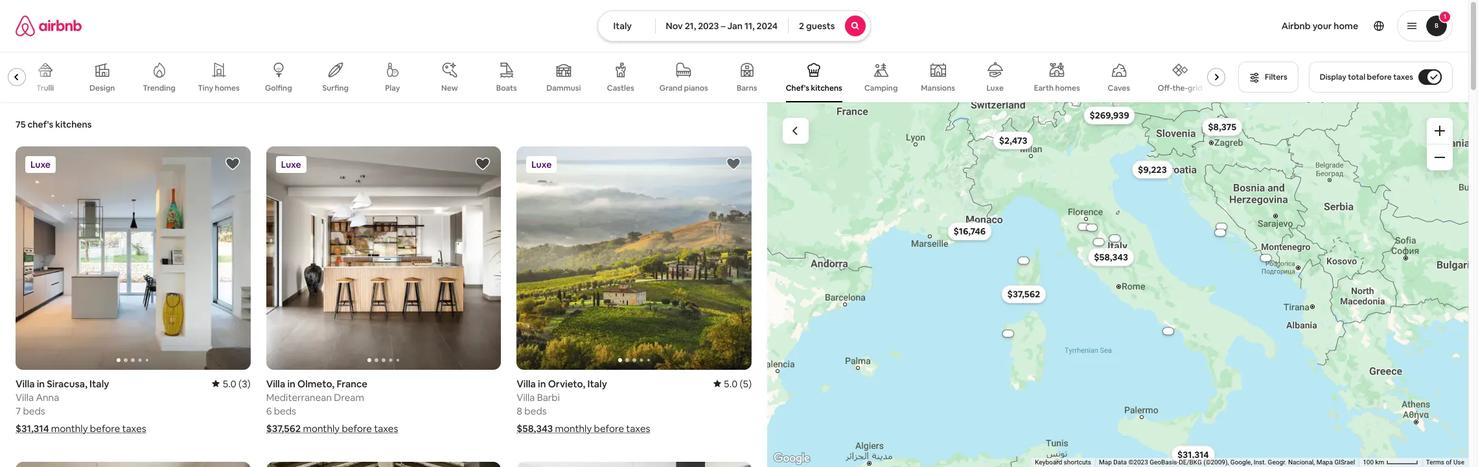 Task type: describe. For each thing, give the bounding box(es) containing it.
guests
[[806, 20, 835, 32]]

italy for villa in siracusa, italy villa anna 7 beds $31,314 monthly before taxes
[[90, 378, 109, 390]]

geogr.
[[1269, 459, 1287, 466]]

chef's
[[28, 119, 53, 130]]

$269,939 $8,375
[[1090, 109, 1237, 133]]

$36,527 button
[[1254, 255, 1280, 261]]

km
[[1376, 459, 1385, 466]]

luxe
[[987, 83, 1004, 93]]

off-the-grid
[[1158, 83, 1203, 93]]

group for villa barbi
[[517, 147, 752, 370]]

dream
[[334, 391, 364, 404]]

$14,454 button
[[1208, 229, 1234, 236]]

nov 21, 2023 – jan 11, 2024
[[666, 20, 778, 32]]

the-
[[1173, 83, 1188, 93]]

zoom in image
[[1435, 126, 1446, 136]]

profile element
[[887, 0, 1454, 52]]

$15,521 button
[[1011, 257, 1037, 264]]

mediterranean
[[266, 391, 332, 404]]

add to wishlist: villa in olmeto, france image
[[475, 156, 491, 172]]

use
[[1454, 459, 1465, 466]]

display
[[1320, 72, 1347, 82]]

nacional,
[[1289, 459, 1316, 466]]

monthly for $58,343
[[555, 422, 592, 435]]

group for villa anna
[[16, 147, 251, 370]]

5.0 out of 5 average rating,  3 reviews image
[[212, 378, 251, 390]]

8
[[517, 405, 523, 417]]

$37,562 button
[[1002, 285, 1046, 303]]

tiny homes
[[198, 83, 240, 93]]

castles
[[607, 83, 635, 93]]

$36,802 button
[[1079, 224, 1105, 231]]

terms
[[1427, 459, 1445, 466]]

$8,375 button
[[1203, 118, 1243, 136]]

$87,125
[[1109, 236, 1122, 240]]

$16,746
[[954, 226, 986, 237]]

keyboard shortcuts button
[[1036, 458, 1092, 467]]

villa for villa in olmeto, france mediterranean dream 6 beds $37,562 monthly before taxes
[[266, 378, 285, 390]]

new
[[442, 83, 458, 93]]

$31,314 inside the villa in siracusa, italy villa anna 7 beds $31,314 monthly before taxes
[[16, 422, 49, 435]]

none search field containing italy
[[597, 10, 872, 41]]

add to wishlist: villa in orvieto, italy image
[[726, 156, 742, 172]]

$152,107 button
[[1086, 239, 1112, 245]]

$14,454
[[1214, 231, 1228, 235]]

$152,107
[[1092, 240, 1107, 244]]

$31,314 inside $31,314 "button"
[[1178, 449, 1210, 460]]

caves
[[1108, 83, 1131, 93]]

2 guests
[[799, 20, 835, 32]]

$87,125 button
[[1102, 235, 1128, 242]]

italy for villa in orvieto, italy villa barbi 8 beds $58,343 monthly before taxes
[[588, 378, 607, 390]]

0 horizontal spatial kitchens
[[55, 119, 92, 130]]

monthly for $37,562
[[303, 422, 340, 435]]

display total before taxes
[[1320, 72, 1414, 82]]

2023
[[698, 20, 719, 32]]

villa in orvieto, italy villa barbi 8 beds $58,343 monthly before taxes
[[517, 378, 651, 435]]

2024
[[757, 20, 778, 32]]

$2,473
[[999, 134, 1028, 146]]

$36,802
[[1085, 225, 1099, 230]]

camping
[[865, 83, 898, 93]]

$37,562 inside villa in olmeto, france mediterranean dream 6 beds $37,562 monthly before taxes
[[266, 422, 301, 435]]

data
[[1114, 459, 1127, 466]]

terms of use
[[1427, 459, 1465, 466]]

21,
[[685, 20, 696, 32]]

airbnb your home link
[[1274, 12, 1367, 40]]

2
[[799, 20, 805, 32]]

(©2009),
[[1204, 459, 1229, 466]]

$121,429
[[1161, 329, 1176, 333]]

100
[[1364, 459, 1374, 466]]

$269,939
[[1090, 109, 1130, 121]]

$8,375
[[1209, 121, 1237, 133]]

5.0 for 5.0 (5)
[[724, 378, 738, 390]]

boats
[[496, 83, 517, 93]]

in for orvieto,
[[538, 378, 546, 390]]

5.0 for 5.0 (3)
[[223, 378, 236, 390]]

siracusa,
[[47, 378, 87, 390]]

7
[[16, 405, 21, 417]]

5.0 out of 5 average rating,  5 reviews image
[[714, 378, 752, 390]]

villa for villa in orvieto, italy villa barbi 8 beds $58,343 monthly before taxes
[[517, 378, 536, 390]]

kitchens inside group
[[811, 83, 843, 93]]

anna
[[36, 391, 59, 404]]

italy button
[[597, 10, 656, 41]]

taxes for villa in siracusa, italy villa anna 7 beds $31,314 monthly before taxes
[[122, 422, 146, 435]]

2 guests button
[[788, 10, 872, 41]]

inst.
[[1254, 459, 1267, 466]]

group containing off-the-grid
[[0, 52, 1231, 102]]

gisrael
[[1335, 459, 1356, 466]]

villa for villa in siracusa, italy villa anna 7 beds $31,314 monthly before taxes
[[16, 378, 35, 390]]

taxes for villa in orvieto, italy villa barbi 8 beds $58,343 monthly before taxes
[[626, 422, 651, 435]]

off-
[[1158, 83, 1173, 93]]

homes for tiny homes
[[215, 83, 240, 93]]

surfing
[[323, 83, 349, 93]]

chef's kitchens
[[786, 83, 843, 93]]

shortcuts
[[1064, 459, 1092, 466]]

add to wishlist: villa in siracusa, italy image
[[225, 156, 240, 172]]

barbi
[[537, 391, 560, 404]]

trulli
[[36, 83, 54, 93]]



Task type: locate. For each thing, give the bounding box(es) containing it.
beds inside villa in olmeto, france mediterranean dream 6 beds $37,562 monthly before taxes
[[274, 405, 296, 417]]

italy left nov
[[614, 20, 632, 32]]

group
[[0, 52, 1231, 102], [16, 147, 251, 370], [266, 147, 501, 370], [517, 147, 752, 370]]

1 horizontal spatial in
[[287, 378, 296, 390]]

1 horizontal spatial 5.0
[[724, 378, 738, 390]]

1 horizontal spatial $31,314
[[1178, 449, 1210, 460]]

0 vertical spatial $58,343
[[1094, 251, 1129, 263]]

75
[[16, 119, 26, 130]]

total
[[1349, 72, 1366, 82]]

in inside villa in olmeto, france mediterranean dream 6 beds $37,562 monthly before taxes
[[287, 378, 296, 390]]

$12,846 $15,521
[[1002, 258, 1030, 336]]

$37,562 inside 'button'
[[1008, 288, 1041, 300]]

0 horizontal spatial beds
[[23, 405, 45, 417]]

google image
[[771, 451, 814, 467]]

1 horizontal spatial beds
[[274, 405, 296, 417]]

0 vertical spatial kitchens
[[811, 83, 843, 93]]

75 chef's kitchens
[[16, 119, 92, 130]]

$37,562 down 6
[[266, 422, 301, 435]]

before for villa in siracusa, italy villa anna 7 beds $31,314 monthly before taxes
[[90, 422, 120, 435]]

italy inside villa in orvieto, italy villa barbi 8 beds $58,343 monthly before taxes
[[588, 378, 607, 390]]

$12,846 button
[[996, 330, 1022, 337]]

0 vertical spatial $31,314
[[16, 422, 49, 435]]

$58,343 button
[[1089, 248, 1135, 266]]

italy inside the villa in siracusa, italy villa anna 7 beds $31,314 monthly before taxes
[[90, 378, 109, 390]]

nov 21, 2023 – jan 11, 2024 button
[[655, 10, 789, 41]]

beds right 8 on the bottom left
[[525, 405, 547, 417]]

(5)
[[740, 378, 752, 390]]

0 horizontal spatial $31,314
[[16, 422, 49, 435]]

1 in from the left
[[37, 378, 45, 390]]

–
[[721, 20, 726, 32]]

1 horizontal spatial $58,343
[[1094, 251, 1129, 263]]

monthly down anna
[[51, 422, 88, 435]]

airbnb your home
[[1282, 20, 1359, 32]]

chef's
[[786, 83, 810, 93]]

barns
[[737, 83, 758, 93]]

before for villa in olmeto, france mediterranean dream 6 beds $37,562 monthly before taxes
[[342, 422, 372, 435]]

2 5.0 from the left
[[724, 378, 738, 390]]

$9,223
[[1139, 164, 1167, 175]]

italy
[[614, 20, 632, 32], [90, 378, 109, 390], [588, 378, 607, 390]]

monthly inside the villa in siracusa, italy villa anna 7 beds $31,314 monthly before taxes
[[51, 422, 88, 435]]

None search field
[[597, 10, 872, 41]]

trending
[[143, 83, 176, 93]]

1 homes from the left
[[215, 83, 240, 93]]

nov
[[666, 20, 683, 32]]

tiny
[[198, 83, 213, 93]]

1 horizontal spatial homes
[[1056, 83, 1081, 93]]

monthly inside villa in olmeto, france mediterranean dream 6 beds $37,562 monthly before taxes
[[303, 422, 340, 435]]

orvieto,
[[548, 378, 586, 390]]

0 horizontal spatial $58,343
[[517, 422, 553, 435]]

2 horizontal spatial monthly
[[555, 422, 592, 435]]

taxes for villa in olmeto, france mediterranean dream 6 beds $37,562 monthly before taxes
[[374, 422, 398, 435]]

pianos
[[684, 83, 709, 93]]

$58,343 inside villa in orvieto, italy villa barbi 8 beds $58,343 monthly before taxes
[[517, 422, 553, 435]]

3 monthly from the left
[[555, 422, 592, 435]]

google,
[[1231, 459, 1253, 466]]

0 horizontal spatial italy
[[90, 378, 109, 390]]

design
[[89, 83, 115, 93]]

3 beds from the left
[[525, 405, 547, 417]]

keyboard shortcuts
[[1036, 459, 1092, 466]]

monthly down mediterranean at the bottom
[[303, 422, 340, 435]]

$2,473 button
[[994, 131, 1034, 149]]

homes for earth homes
[[1056, 83, 1081, 93]]

monthly down barbi
[[555, 422, 592, 435]]

1 horizontal spatial monthly
[[303, 422, 340, 435]]

monthly for $31,314
[[51, 422, 88, 435]]

before inside the villa in siracusa, italy villa anna 7 beds $31,314 monthly before taxes
[[90, 422, 120, 435]]

earth homes
[[1035, 83, 1081, 93]]

in up barbi
[[538, 378, 546, 390]]

2 homes from the left
[[1056, 83, 1081, 93]]

villa inside villa in olmeto, france mediterranean dream 6 beds $37,562 monthly before taxes
[[266, 378, 285, 390]]

2 in from the left
[[287, 378, 296, 390]]

$31,314 button
[[1172, 446, 1215, 464]]

google map
showing 20 stays. region
[[768, 102, 1469, 467]]

5.0 left (3)
[[223, 378, 236, 390]]

beds for 6
[[274, 405, 296, 417]]

$31,314
[[16, 422, 49, 435], [1178, 449, 1210, 460]]

group for mediterranean dream
[[266, 147, 501, 370]]

$58,343 down the $87,125 button
[[1094, 251, 1129, 263]]

before inside villa in orvieto, italy villa barbi 8 beds $58,343 monthly before taxes
[[594, 422, 624, 435]]

villa in olmeto, france mediterranean dream 6 beds $37,562 monthly before taxes
[[266, 378, 398, 435]]

filters
[[1266, 72, 1288, 82]]

homes right tiny
[[215, 83, 240, 93]]

0 horizontal spatial 5.0
[[223, 378, 236, 390]]

in up anna
[[37, 378, 45, 390]]

jan
[[728, 20, 743, 32]]

beds for 7
[[23, 405, 45, 417]]

$15,521
[[1018, 258, 1030, 263]]

2 horizontal spatial italy
[[614, 20, 632, 32]]

©2023
[[1129, 459, 1149, 466]]

taxes inside villa in orvieto, italy villa barbi 8 beds $58,343 monthly before taxes
[[626, 422, 651, 435]]

map
[[1100, 459, 1112, 466]]

taxes inside villa in olmeto, france mediterranean dream 6 beds $37,562 monthly before taxes
[[374, 422, 398, 435]]

italy inside button
[[614, 20, 632, 32]]

homes
[[215, 83, 240, 93], [1056, 83, 1081, 93]]

map data ©2023 geobasis-de/bkg (©2009), google, inst. geogr. nacional, mapa gisrael
[[1100, 459, 1356, 466]]

monthly
[[51, 422, 88, 435], [303, 422, 340, 435], [555, 422, 592, 435]]

beds inside villa in orvieto, italy villa barbi 8 beds $58,343 monthly before taxes
[[525, 405, 547, 417]]

100 km button
[[1360, 458, 1423, 467]]

$269,939 button
[[1084, 106, 1136, 124]]

villa in siracusa, italy villa anna 7 beds $31,314 monthly before taxes
[[16, 378, 146, 435]]

0 horizontal spatial homes
[[215, 83, 240, 93]]

in for olmeto,
[[287, 378, 296, 390]]

0 vertical spatial $37,562
[[1008, 288, 1041, 300]]

before for villa in orvieto, italy villa barbi 8 beds $58,343 monthly before taxes
[[594, 422, 624, 435]]

1 horizontal spatial kitchens
[[811, 83, 843, 93]]

2 horizontal spatial in
[[538, 378, 546, 390]]

5.0 left the (5)
[[724, 378, 738, 390]]

kitchens
[[811, 83, 843, 93], [55, 119, 92, 130]]

italy right siracusa,
[[90, 378, 109, 390]]

in inside villa in orvieto, italy villa barbi 8 beds $58,343 monthly before taxes
[[538, 378, 546, 390]]

before
[[1368, 72, 1392, 82], [90, 422, 120, 435], [342, 422, 372, 435], [594, 422, 624, 435]]

in inside the villa in siracusa, italy villa anna 7 beds $31,314 monthly before taxes
[[37, 378, 45, 390]]

2 beds from the left
[[274, 405, 296, 417]]

grid
[[1188, 83, 1203, 93]]

1 horizontal spatial $37,562
[[1008, 288, 1041, 300]]

$121,429 button
[[1156, 328, 1182, 334]]

100 km
[[1364, 459, 1387, 466]]

in for siracusa,
[[37, 378, 45, 390]]

taxes inside the villa in siracusa, italy villa anna 7 beds $31,314 monthly before taxes
[[122, 422, 146, 435]]

6
[[266, 405, 272, 417]]

homes right earth
[[1056, 83, 1081, 93]]

earth
[[1035, 83, 1054, 93]]

play
[[385, 83, 400, 93]]

filters button
[[1239, 62, 1299, 93]]

in up mediterranean at the bottom
[[287, 378, 296, 390]]

in
[[37, 378, 45, 390], [287, 378, 296, 390], [538, 378, 546, 390]]

11,
[[745, 20, 755, 32]]

3 in from the left
[[538, 378, 546, 390]]

1 vertical spatial $37,562
[[266, 422, 301, 435]]

beds for 8
[[525, 405, 547, 417]]

of
[[1447, 459, 1453, 466]]

beds right the 7
[[23, 405, 45, 417]]

1 vertical spatial kitchens
[[55, 119, 92, 130]]

1 vertical spatial $31,314
[[1178, 449, 1210, 460]]

1 button
[[1398, 10, 1454, 41]]

1
[[1444, 12, 1447, 21]]

de/bkg
[[1179, 459, 1202, 466]]

$12,846
[[1002, 332, 1015, 336]]

mansions
[[922, 83, 956, 93]]

airbnb
[[1282, 20, 1311, 32]]

1 horizontal spatial italy
[[588, 378, 607, 390]]

beds right 6
[[274, 405, 296, 417]]

$58,343 inside button
[[1094, 251, 1129, 263]]

monthly inside villa in orvieto, italy villa barbi 8 beds $58,343 monthly before taxes
[[555, 422, 592, 435]]

mapa
[[1317, 459, 1334, 466]]

olmeto,
[[298, 378, 335, 390]]

beds inside the villa in siracusa, italy villa anna 7 beds $31,314 monthly before taxes
[[23, 405, 45, 417]]

2 horizontal spatial beds
[[525, 405, 547, 417]]

1 monthly from the left
[[51, 422, 88, 435]]

before inside villa in olmeto, france mediterranean dream 6 beds $37,562 monthly before taxes
[[342, 422, 372, 435]]

$36,527
[[1260, 256, 1273, 260]]

$58,343
[[1094, 251, 1129, 263], [517, 422, 553, 435]]

italy right orvieto,
[[588, 378, 607, 390]]

$58,343 down 8 on the bottom left
[[517, 422, 553, 435]]

1 5.0 from the left
[[223, 378, 236, 390]]

0 horizontal spatial monthly
[[51, 422, 88, 435]]

zoom out image
[[1435, 152, 1446, 163]]

1 beds from the left
[[23, 405, 45, 417]]

1 vertical spatial $58,343
[[517, 422, 553, 435]]

$37,562
[[1008, 288, 1041, 300], [266, 422, 301, 435]]

beds
[[23, 405, 45, 417], [274, 405, 296, 417], [525, 405, 547, 417]]

keyboard
[[1036, 459, 1063, 466]]

$37,562 down $15,521
[[1008, 288, 1041, 300]]

5.0 (3)
[[223, 378, 251, 390]]

0 horizontal spatial $37,562
[[266, 422, 301, 435]]

2 monthly from the left
[[303, 422, 340, 435]]

0 horizontal spatial in
[[37, 378, 45, 390]]

(3)
[[239, 378, 251, 390]]

france
[[337, 378, 368, 390]]



Task type: vqa. For each thing, say whether or not it's contained in the screenshot.
· to the left
no



